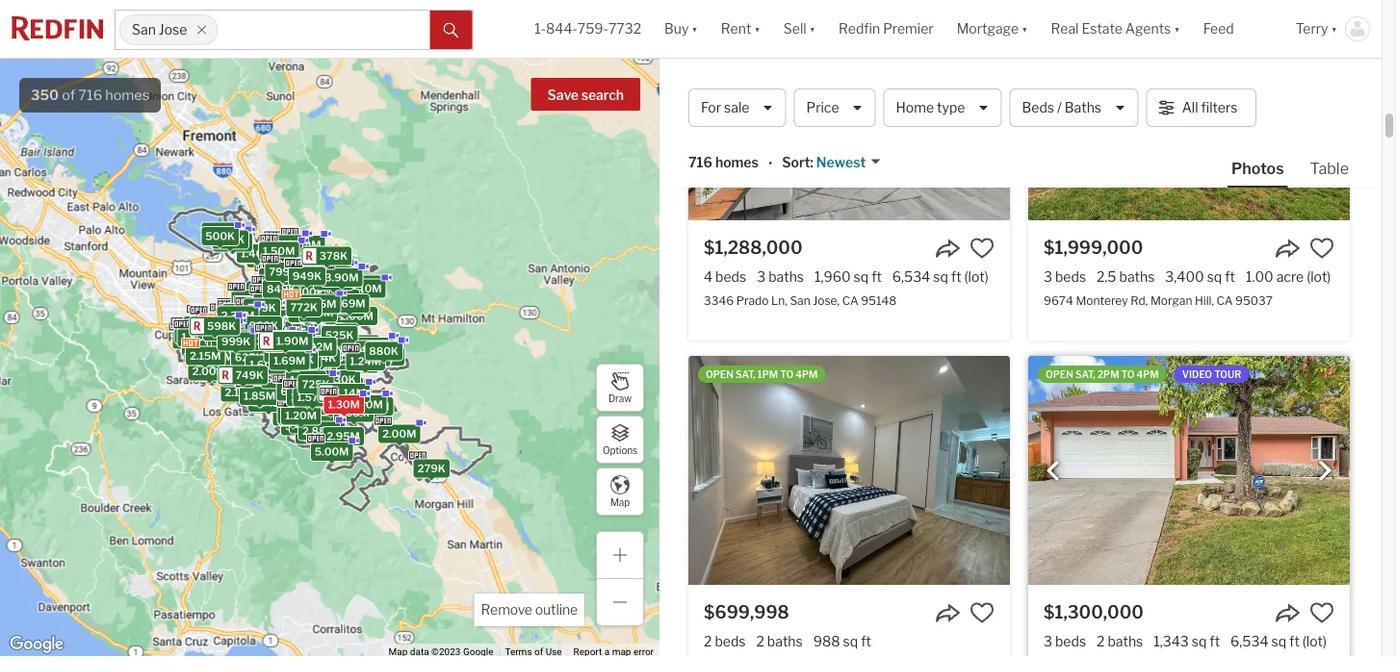 Task type: vqa. For each thing, say whether or not it's contained in the screenshot.
'tab list' containing Search
no



Task type: describe. For each thing, give the bounding box(es) containing it.
4
[[704, 269, 713, 286]]

favorite button checkbox for $1,300,000
[[1310, 602, 1335, 627]]

sq right 1,343 sq ft
[[1272, 634, 1287, 651]]

0 vertical spatial 1.65m
[[261, 339, 293, 351]]

ca for $1,999,000
[[1217, 294, 1233, 308]]

2 vertical spatial san
[[790, 294, 811, 308]]

1 vertical spatial 625k
[[235, 352, 264, 364]]

favorite button image for $1,300,000
[[1310, 602, 1335, 627]]

1.00 acre (lot)
[[1246, 269, 1332, 286]]

3.66m
[[207, 358, 240, 371]]

2.95m
[[327, 431, 360, 443]]

real estate agents ▾ link
[[1051, 0, 1181, 58]]

0 horizontal spatial 859k
[[285, 349, 314, 362]]

market
[[1141, 84, 1194, 103]]

860k
[[249, 320, 278, 332]]

1 vertical spatial 990k
[[236, 319, 265, 332]]

feed
[[1204, 21, 1235, 37]]

1.36m
[[240, 248, 272, 260]]

rd,
[[1131, 294, 1149, 308]]

0 horizontal spatial jose,
[[732, 78, 782, 104]]

1 horizontal spatial 499k
[[359, 344, 389, 357]]

598k
[[207, 320, 236, 333]]

1 vertical spatial 2 units
[[293, 356, 329, 369]]

baths for $1,288,000
[[769, 269, 804, 286]]

ft for $1,300,000
[[1210, 634, 1221, 651]]

1.19m
[[293, 268, 323, 281]]

2 vertical spatial 990k
[[307, 426, 337, 439]]

mortgage ▾ button
[[957, 0, 1028, 58]]

1 vertical spatial 1.25m
[[317, 373, 348, 385]]

1.89m up 649k
[[245, 353, 277, 365]]

2.28m
[[193, 327, 226, 339]]

0 horizontal spatial 660k
[[244, 330, 274, 342]]

newest button
[[814, 154, 882, 172]]

595k
[[294, 308, 323, 321]]

1,960 sq ft
[[815, 269, 882, 286]]

buy ▾
[[665, 21, 698, 37]]

homes
[[822, 78, 893, 104]]

sale
[[931, 78, 975, 104]]

beds for $1,999,000
[[1056, 269, 1087, 286]]

favorite button checkbox for $699,998
[[970, 602, 995, 627]]

:
[[811, 154, 814, 171]]

6,534 sq ft (lot) for $1,300,000
[[1231, 634, 1327, 651]]

0 vertical spatial 989k
[[206, 226, 235, 238]]

1 horizontal spatial 749k
[[267, 387, 296, 400]]

2 vertical spatial 625k
[[267, 373, 296, 385]]

0 horizontal spatial 620k
[[265, 373, 294, 386]]

996k
[[337, 389, 366, 402]]

premier
[[883, 21, 934, 37]]

3,400
[[1166, 269, 1205, 286]]

844-
[[546, 21, 578, 37]]

open sat, 2pm to 4pm
[[1046, 369, 1159, 381]]

1 vertical spatial 1.29m
[[331, 301, 362, 314]]

788k
[[274, 340, 303, 352]]

0 vertical spatial 349k
[[279, 342, 308, 354]]

535k
[[281, 389, 310, 401]]

sell ▾
[[784, 21, 816, 37]]

0 vertical spatial 1.24m
[[350, 356, 382, 368]]

1 horizontal spatial 660k
[[298, 320, 327, 332]]

buy
[[665, 21, 689, 37]]

1.49m
[[307, 367, 339, 379]]

sq for $1,999,000
[[1208, 269, 1223, 286]]

photo of 3346 prado ln, san jose, ca 95148 image
[[689, 0, 1010, 221]]

759-
[[578, 21, 609, 37]]

market insights
[[1141, 84, 1256, 103]]

547k
[[306, 346, 334, 358]]

sq right 1,960 sq ft
[[934, 269, 949, 286]]

0 vertical spatial 975k
[[289, 289, 318, 302]]

1-844-759-7732
[[535, 21, 642, 37]]

0 horizontal spatial 3.20m
[[285, 421, 319, 433]]

1.09m
[[320, 368, 352, 381]]

3 units down 2.30m
[[219, 326, 255, 338]]

type
[[937, 100, 966, 116]]

0 vertical spatial 2.50m
[[264, 326, 297, 338]]

0 horizontal spatial 2.29m
[[196, 360, 229, 373]]

470k
[[309, 379, 337, 391]]

0 vertical spatial 430k
[[299, 321, 328, 333]]

search
[[582, 87, 624, 104]]

sell
[[784, 21, 807, 37]]

1 vertical spatial jose,
[[813, 294, 840, 308]]

morgan
[[1151, 294, 1193, 308]]

▾ for terry ▾
[[1332, 21, 1338, 37]]

table button
[[1307, 158, 1353, 186]]

1.83m
[[246, 310, 278, 322]]

772k
[[290, 302, 318, 314]]

0 vertical spatial 999k
[[222, 335, 251, 348]]

home type
[[896, 100, 966, 116]]

520k
[[417, 463, 446, 475]]

photo of 1876 tradan dr, san jose, ca 95132 image
[[689, 357, 1010, 586]]

1 horizontal spatial 1.33m
[[330, 396, 362, 409]]

0 horizontal spatial 899k
[[239, 340, 268, 353]]

to for 1pm
[[780, 369, 794, 381]]

2 vertical spatial 1.29m
[[267, 345, 299, 358]]

0 vertical spatial 1.25m
[[223, 318, 254, 331]]

1 vertical spatial 1.02m
[[301, 341, 333, 354]]

1 vertical spatial 2.50m
[[245, 354, 278, 366]]

1.07m
[[254, 313, 285, 326]]

2.25m
[[236, 383, 269, 395]]

378k
[[320, 250, 348, 262]]

6,534 for $1,300,000
[[1231, 634, 1269, 651]]

open sat, 1pm to 4pm
[[706, 369, 818, 381]]

0 vertical spatial 499k
[[198, 317, 227, 330]]

0 vertical spatial 625k
[[258, 296, 286, 309]]

1,960
[[815, 269, 851, 286]]

956k
[[306, 276, 335, 288]]

1 vertical spatial 2.29m
[[308, 419, 341, 432]]

tour
[[1215, 369, 1242, 381]]

1 vertical spatial 2.15m
[[190, 350, 221, 363]]

redfin premier button
[[827, 0, 946, 58]]

1 vertical spatial 2.39m
[[255, 325, 288, 337]]

0 horizontal spatial 1.63m
[[226, 385, 258, 398]]

0 vertical spatial 850k
[[261, 301, 290, 313]]

3.26m
[[232, 368, 265, 381]]

favorite button checkbox for $1,999,000
[[1310, 236, 1335, 262]]

1.14m
[[336, 387, 366, 400]]

385k
[[292, 307, 321, 320]]

real estate agents ▾
[[1051, 21, 1181, 37]]

beds for $699,998
[[715, 634, 746, 651]]

1.00
[[1246, 269, 1274, 286]]

ft for $699,998
[[861, 634, 872, 651]]

1.57m
[[297, 391, 328, 404]]

0 vertical spatial 1.63m
[[267, 368, 299, 380]]

0 vertical spatial 1.33m
[[243, 320, 275, 332]]

for sale
[[701, 100, 750, 116]]

▾ for rent ▾
[[755, 21, 761, 37]]

all
[[1183, 100, 1199, 116]]

photo of 6382 san anselmo way, san jose, ca 95119 image
[[1029, 357, 1350, 586]]

1.76m
[[228, 363, 259, 376]]

0 vertical spatial 2.15m
[[212, 333, 243, 346]]

1 horizontal spatial 999k
[[287, 358, 316, 370]]

mortgage ▾ button
[[946, 0, 1040, 58]]

5.95m
[[299, 429, 333, 442]]

sq for $699,998
[[843, 634, 858, 651]]

629k
[[246, 327, 275, 340]]

775k
[[267, 301, 295, 313]]

1 vertical spatial 975k
[[259, 336, 288, 349]]

0 vertical spatial 1.29m
[[306, 267, 337, 280]]

789k
[[248, 331, 276, 344]]

/
[[1058, 100, 1062, 116]]

609k
[[254, 318, 284, 331]]

988
[[814, 634, 841, 651]]

mortgage ▾
[[957, 21, 1028, 37]]

1 vertical spatial 430k
[[327, 374, 356, 386]]

0 vertical spatial 1.00m
[[313, 270, 346, 283]]

849k
[[267, 283, 296, 296]]

2.5 baths
[[1097, 269, 1155, 286]]

265k
[[324, 376, 352, 389]]

6,534 sq ft (lot) for $1,288,000
[[893, 269, 989, 286]]

beds for $1,300,000
[[1056, 634, 1087, 651]]

acre
[[1277, 269, 1304, 286]]

1.53m
[[199, 366, 230, 379]]

618k
[[287, 264, 315, 276]]

1 vertical spatial 1.00m
[[281, 284, 313, 297]]

next button image
[[1316, 463, 1335, 482]]

1 vertical spatial 1.35m
[[313, 374, 345, 387]]

photo of 9674 monterey rd, morgan hill, ca 95037 image
[[1029, 0, 1350, 221]]

price
[[807, 100, 840, 116]]

ln,
[[772, 294, 788, 308]]

2 baths for $1,300,000
[[1097, 634, 1144, 651]]

1.43m
[[266, 339, 298, 351]]

0 horizontal spatial 190k
[[274, 342, 301, 354]]

save search
[[548, 87, 624, 104]]

price button
[[794, 89, 876, 127]]

2 baths for $699,998
[[757, 634, 803, 651]]

3.00m
[[252, 344, 286, 357]]

1 horizontal spatial 1.65m
[[338, 407, 370, 420]]

798k
[[235, 352, 264, 365]]

sort :
[[782, 154, 814, 171]]

1 vertical spatial 349k
[[294, 357, 323, 370]]

san for san jose, ca homes for sale
[[689, 78, 727, 104]]

279k
[[418, 463, 446, 475]]

rent ▾ button
[[721, 0, 761, 58]]

for
[[897, 78, 927, 104]]

filters
[[1202, 100, 1238, 116]]

819k
[[209, 329, 237, 342]]



Task type: locate. For each thing, give the bounding box(es) containing it.
previous button image
[[1044, 463, 1063, 482]]

▾ for buy ▾
[[692, 21, 698, 37]]

3 units up 828k
[[234, 304, 270, 317]]

baths for $699,998
[[768, 634, 803, 651]]

975k
[[289, 289, 318, 302], [259, 336, 288, 349]]

3346
[[704, 294, 734, 308]]

0 vertical spatial homes
[[105, 87, 149, 104]]

1.63m
[[267, 368, 299, 380], [226, 385, 258, 398]]

6,534 right 1,343 sq ft
[[1231, 634, 1269, 651]]

outline
[[535, 603, 578, 619]]

0 horizontal spatial san
[[132, 22, 156, 38]]

None search field
[[218, 11, 430, 49]]

2 sat, from the left
[[1076, 369, 1096, 381]]

baths for $1,999,000
[[1120, 269, 1155, 286]]

0 horizontal spatial 1.25m
[[223, 318, 254, 331]]

▾ right sell
[[810, 21, 816, 37]]

0 horizontal spatial 989k
[[206, 226, 235, 238]]

0 vertical spatial 2.39m
[[227, 307, 260, 320]]

1 vertical spatial 859k
[[285, 349, 314, 362]]

homes inside '716 homes •'
[[716, 154, 759, 171]]

1 vertical spatial 190k
[[308, 360, 335, 372]]

1.80m
[[182, 331, 214, 344], [263, 334, 296, 347], [260, 391, 292, 404], [252, 397, 285, 410]]

to for 2pm
[[1122, 369, 1135, 381]]

4pm right 1pm
[[796, 369, 818, 381]]

4 ▾ from the left
[[1022, 21, 1028, 37]]

beds for $1,288,000
[[716, 269, 747, 286]]

1 4pm from the left
[[796, 369, 818, 381]]

1 vertical spatial 989k
[[330, 381, 359, 393]]

1 to from the left
[[780, 369, 794, 381]]

beds up 9674
[[1056, 269, 1087, 286]]

558k
[[292, 288, 321, 300]]

499k
[[198, 317, 227, 330], [359, 344, 389, 357]]

video tour
[[1183, 369, 1242, 381]]

2 horizontal spatial 1.33m
[[368, 350, 399, 363]]

2.15m up 1.53m
[[190, 350, 221, 363]]

3 units up 819k
[[218, 314, 254, 327]]

1 horizontal spatial jose,
[[813, 294, 840, 308]]

2 baths down $1,300,000
[[1097, 634, 1144, 651]]

0 horizontal spatial ca
[[787, 78, 817, 104]]

4pm right the 2pm
[[1137, 369, 1159, 381]]

google image
[[5, 633, 68, 658]]

san left jose
[[132, 22, 156, 38]]

0 vertical spatial 990k
[[319, 277, 349, 289]]

jose, down the 1,960 in the top of the page
[[813, 294, 840, 308]]

980k
[[302, 273, 331, 286]]

1 horizontal spatial homes
[[716, 154, 759, 171]]

baths left 988
[[768, 634, 803, 651]]

1 vertical spatial 850k
[[298, 360, 328, 373]]

1.95m
[[278, 259, 310, 271], [244, 384, 276, 396]]

▾ for sell ▾
[[810, 21, 816, 37]]

430k down 385k
[[299, 321, 328, 333]]

homes right of
[[105, 87, 149, 104]]

sat, for 1pm
[[736, 369, 756, 381]]

1 horizontal spatial 1.63m
[[267, 368, 299, 380]]

0 horizontal spatial 2 baths
[[757, 634, 803, 651]]

0 vertical spatial 6,534
[[893, 269, 931, 286]]

968k
[[260, 287, 289, 300]]

250k
[[284, 357, 313, 370]]

0 vertical spatial 2.29m
[[196, 360, 229, 373]]

3 beds for $1,300,000
[[1044, 634, 1087, 651]]

3346 prado ln, san jose, ca 95148
[[704, 294, 897, 308]]

0 horizontal spatial favorite button checkbox
[[970, 602, 995, 627]]

(lot) for $1,288,000
[[965, 269, 989, 286]]

▾ right terry
[[1332, 21, 1338, 37]]

sq right the 1,960 in the top of the page
[[854, 269, 869, 286]]

0 horizontal spatial 1.95m
[[244, 384, 276, 396]]

1.69m
[[334, 298, 366, 310], [194, 316, 226, 328], [256, 325, 288, 338], [274, 355, 306, 368], [235, 366, 267, 378]]

2 2 baths from the left
[[1097, 634, 1144, 651]]

sq right 988
[[843, 634, 858, 651]]

0 vertical spatial san
[[132, 22, 156, 38]]

ca right hill,
[[1217, 294, 1233, 308]]

1 horizontal spatial 1.25m
[[282, 409, 313, 421]]

0 horizontal spatial favorite button checkbox
[[970, 236, 995, 262]]

of
[[62, 87, 75, 104]]

1 horizontal spatial 4pm
[[1137, 369, 1159, 381]]

350
[[31, 87, 59, 104]]

baths for $1,300,000
[[1108, 634, 1144, 651]]

beds / baths button
[[1010, 89, 1139, 127]]

0 vertical spatial 6,534 sq ft (lot)
[[893, 269, 989, 286]]

0 horizontal spatial 1.35m
[[254, 334, 286, 347]]

0 horizontal spatial 999k
[[222, 335, 251, 348]]

ca down 1,960 sq ft
[[843, 294, 859, 308]]

0 horizontal spatial 749k
[[235, 369, 264, 382]]

favorite button image for $1,288,000
[[970, 236, 995, 262]]

beds right the 4
[[716, 269, 747, 286]]

sat, left the 2pm
[[1076, 369, 1096, 381]]

open
[[706, 369, 734, 381], [1046, 369, 1074, 381]]

9 units
[[268, 336, 304, 348]]

1 horizontal spatial favorite button checkbox
[[1310, 602, 1335, 627]]

1 horizontal spatial 716
[[689, 154, 713, 171]]

baths up rd,
[[1120, 269, 1155, 286]]

0 horizontal spatial sat,
[[736, 369, 756, 381]]

3 ▾ from the left
[[810, 21, 816, 37]]

map region
[[0, 0, 701, 658]]

1 favorite button checkbox from the left
[[970, 236, 995, 262]]

ft for $1,288,000
[[872, 269, 882, 286]]

6,534 sq ft (lot) up 95148
[[893, 269, 989, 286]]

2 horizontal spatial 1.25m
[[317, 373, 348, 385]]

190k
[[274, 342, 301, 354], [308, 360, 335, 372]]

2 vertical spatial 1.33m
[[330, 396, 362, 409]]

1.90m
[[225, 312, 257, 324], [276, 335, 309, 348], [207, 356, 239, 369], [300, 363, 332, 376], [227, 364, 259, 376], [282, 410, 314, 423]]

1 horizontal spatial 899k
[[291, 294, 320, 306]]

0 horizontal spatial 1.02m
[[217, 236, 248, 249]]

▾ right agents
[[1174, 21, 1181, 37]]

2 beds
[[704, 634, 746, 651]]

1 open from the left
[[706, 369, 734, 381]]

3.90m
[[325, 272, 359, 284]]

7732
[[609, 21, 642, 37]]

sq for $1,288,000
[[854, 269, 869, 286]]

3 units up 715k
[[217, 321, 253, 333]]

575k
[[225, 371, 254, 384]]

6,534 up 95148
[[893, 269, 931, 286]]

9
[[268, 336, 275, 348]]

1 vertical spatial 749k
[[267, 387, 296, 400]]

3 beds
[[1044, 269, 1087, 286], [1044, 634, 1087, 651]]

rent
[[721, 21, 752, 37]]

favorite button image
[[970, 236, 995, 262], [970, 602, 995, 627], [1310, 602, 1335, 627]]

2 to from the left
[[1122, 369, 1135, 381]]

sq for $1,300,000
[[1192, 634, 1207, 651]]

san for san jose
[[132, 22, 156, 38]]

san down buy ▾ button
[[689, 78, 727, 104]]

0 vertical spatial 899k
[[291, 294, 320, 306]]

0 horizontal spatial 716
[[78, 87, 102, 104]]

1.63m down 575k
[[226, 385, 258, 398]]

1.59m
[[244, 374, 276, 387]]

terry ▾
[[1296, 21, 1338, 37]]

4pm for open sat, 2pm to 4pm
[[1137, 369, 1159, 381]]

525k
[[325, 329, 354, 342]]

map
[[611, 497, 630, 509]]

825k
[[244, 248, 272, 260]]

715k
[[223, 336, 249, 348]]

425k
[[299, 278, 328, 290]]

716 down for
[[689, 154, 713, 171]]

1 ▾ from the left
[[692, 21, 698, 37]]

179k
[[286, 357, 313, 370]]

jose, right for
[[732, 78, 782, 104]]

950k
[[304, 298, 334, 310], [316, 299, 346, 312], [264, 325, 294, 338]]

1 horizontal spatial 190k
[[308, 360, 335, 372]]

favorite button image for $699,998
[[970, 602, 995, 627]]

2 4pm from the left
[[1137, 369, 1159, 381]]

1 horizontal spatial to
[[1122, 369, 1135, 381]]

649k
[[243, 369, 272, 381]]

1.29m
[[306, 267, 337, 280], [331, 301, 362, 314], [267, 345, 299, 358]]

beds down '$699,998'
[[715, 634, 746, 651]]

1 2 baths from the left
[[757, 634, 803, 651]]

▾ for mortgage ▾
[[1022, 21, 1028, 37]]

beds down $1,300,000
[[1056, 634, 1087, 651]]

430k up 1.14m
[[327, 374, 356, 386]]

2 favorite button checkbox from the left
[[1310, 602, 1335, 627]]

0 vertical spatial 859k
[[319, 290, 348, 302]]

2.50m up 1.43m
[[264, 326, 297, 338]]

0 horizontal spatial 4pm
[[796, 369, 818, 381]]

3.20m down the 589k
[[341, 358, 375, 370]]

open left 1pm
[[706, 369, 734, 381]]

3.30m
[[243, 345, 277, 357]]

1 vertical spatial 6,534 sq ft (lot)
[[1231, 634, 1327, 651]]

716 inside '716 homes •'
[[689, 154, 713, 171]]

0 horizontal spatial to
[[780, 369, 794, 381]]

262k
[[318, 332, 347, 344]]

sat, for 2pm
[[1076, 369, 1096, 381]]

568k
[[272, 314, 301, 327]]

favorite button checkbox for $1,288,000
[[970, 236, 995, 262]]

1.89m up 3.66m
[[211, 341, 243, 353]]

2 3 beds from the top
[[1044, 634, 1087, 651]]

▾ right mortgage
[[1022, 21, 1028, 37]]

1.60m
[[280, 266, 312, 278], [316, 268, 348, 280], [216, 329, 248, 342], [323, 348, 355, 360], [249, 359, 282, 371], [252, 373, 284, 385], [290, 374, 322, 387]]

1 vertical spatial 1.24m
[[328, 388, 360, 401]]

san right ln,
[[790, 294, 811, 308]]

1.89m down 1.73m
[[255, 372, 287, 385]]

4 beds
[[704, 269, 747, 286]]

2.15m down 598k
[[212, 333, 243, 346]]

2 baths down '$699,998'
[[757, 634, 803, 651]]

baths
[[1065, 100, 1102, 116]]

2 favorite button checkbox from the left
[[1310, 236, 1335, 262]]

0 vertical spatial 190k
[[274, 342, 301, 354]]

899k
[[291, 294, 320, 306], [239, 340, 268, 353]]

1.20m
[[309, 260, 341, 272], [299, 277, 330, 289], [282, 291, 314, 303], [272, 294, 304, 306], [264, 296, 295, 308], [259, 323, 290, 335], [282, 348, 314, 361], [315, 360, 347, 372], [312, 364, 344, 376], [358, 401, 389, 413], [285, 410, 317, 423]]

1 vertical spatial 1.65m
[[338, 407, 370, 420]]

baths down $1,300,000
[[1108, 634, 1144, 651]]

2 horizontal spatial ca
[[1217, 294, 1233, 308]]

3 beds up 9674
[[1044, 269, 1087, 286]]

716
[[78, 87, 102, 104], [689, 154, 713, 171]]

to right 1pm
[[780, 369, 794, 381]]

1.24m down 1.09m
[[328, 388, 360, 401]]

0 horizontal spatial 6,534 sq ft (lot)
[[893, 269, 989, 286]]

jose,
[[732, 78, 782, 104], [813, 294, 840, 308]]

888k
[[286, 269, 315, 282]]

2.15m
[[212, 333, 243, 346], [190, 350, 221, 363]]

favorite button checkbox
[[970, 602, 995, 627], [1310, 602, 1335, 627]]

5 ▾ from the left
[[1174, 21, 1181, 37]]

3,400 sq ft
[[1166, 269, 1236, 286]]

95037
[[1236, 294, 1273, 308]]

6,534 sq ft (lot) right 1,343 sq ft
[[1231, 634, 1327, 651]]

ca for $1,288,000
[[843, 294, 859, 308]]

645k
[[286, 361, 315, 373]]

0 horizontal spatial open
[[706, 369, 734, 381]]

0 horizontal spatial 850k
[[261, 301, 290, 313]]

homes
[[105, 87, 149, 104], [716, 154, 759, 171]]

5.00m
[[315, 446, 349, 458]]

save search button
[[531, 78, 641, 111]]

remove outline button
[[474, 594, 585, 627]]

sq right 1,343
[[1192, 634, 1207, 651]]

options
[[603, 445, 638, 457]]

0 horizontal spatial 1.65m
[[261, 339, 293, 351]]

1 vertical spatial homes
[[716, 154, 759, 171]]

baths up ln,
[[769, 269, 804, 286]]

750k
[[326, 327, 355, 339]]

729k
[[305, 345, 333, 358]]

redfin
[[839, 21, 881, 37]]

0 vertical spatial 3 beds
[[1044, 269, 1087, 286]]

2.50m up 649k
[[245, 354, 278, 366]]

1 vertical spatial san
[[689, 78, 727, 104]]

2.80m
[[200, 351, 234, 363]]

0 vertical spatial 1.95m
[[278, 259, 310, 271]]

1 horizontal spatial 1.95m
[[278, 259, 310, 271]]

1 3 beds from the top
[[1044, 269, 1087, 286]]

open for open sat, 2pm to 4pm
[[1046, 369, 1074, 381]]

306k
[[282, 354, 311, 366]]

1 horizontal spatial 620k
[[324, 384, 353, 397]]

(lot) for $1,300,000
[[1303, 634, 1327, 651]]

sat, left 1pm
[[736, 369, 756, 381]]

map button
[[596, 468, 644, 516]]

1 horizontal spatial 3.20m
[[341, 358, 375, 370]]

4pm for open sat, 1pm to 4pm
[[796, 369, 818, 381]]

2 ▾ from the left
[[755, 21, 761, 37]]

3 units
[[234, 304, 270, 317], [218, 314, 254, 327], [217, 321, 253, 333], [219, 326, 255, 338]]

favorite button image
[[1310, 236, 1335, 262]]

submit search image
[[444, 23, 459, 38]]

market insights link
[[1141, 63, 1256, 105]]

399k
[[263, 275, 292, 287]]

0 horizontal spatial 1.33m
[[243, 320, 275, 332]]

6,534 for $1,288,000
[[893, 269, 931, 286]]

1 horizontal spatial 6,534
[[1231, 634, 1269, 651]]

2.5
[[1097, 269, 1117, 286]]

▾ right rent
[[755, 21, 761, 37]]

open for open sat, 1pm to 4pm
[[706, 369, 734, 381]]

0 vertical spatial jose,
[[732, 78, 782, 104]]

ca left "homes"
[[787, 78, 817, 104]]

699k
[[281, 386, 310, 398]]

0 vertical spatial 2 units
[[251, 252, 286, 265]]

1 favorite button checkbox from the left
[[970, 602, 995, 627]]

sq up hill,
[[1208, 269, 1223, 286]]

0 horizontal spatial 499k
[[198, 317, 227, 330]]

1.24m down the 589k
[[350, 356, 382, 368]]

to right the 2pm
[[1122, 369, 1135, 381]]

569k
[[290, 383, 319, 396]]

3 beds down $1,300,000
[[1044, 634, 1087, 651]]

0 vertical spatial 749k
[[235, 369, 264, 382]]

370k
[[216, 233, 245, 246]]

3.20m down 1.57m in the left of the page
[[285, 421, 319, 433]]

remove san jose image
[[196, 24, 207, 36]]

716 right of
[[78, 87, 102, 104]]

1.85m
[[244, 390, 276, 403]]

open left the 2pm
[[1046, 369, 1074, 381]]

2.39m
[[227, 307, 260, 320], [255, 325, 288, 337]]

6 ▾ from the left
[[1332, 21, 1338, 37]]

1 sat, from the left
[[736, 369, 756, 381]]

0 horizontal spatial 6,534
[[893, 269, 931, 286]]

796k
[[282, 388, 311, 400]]

0 vertical spatial 1.35m
[[254, 334, 286, 347]]

favorite button checkbox
[[970, 236, 995, 262], [1310, 236, 1335, 262]]

1 vertical spatial 999k
[[287, 358, 316, 370]]

ft for $1,999,000
[[1225, 269, 1236, 286]]

828k
[[249, 320, 277, 332]]

2 open from the left
[[1046, 369, 1074, 381]]

1.21m
[[295, 260, 325, 272]]

3 beds for $1,999,000
[[1044, 269, 1087, 286]]

2 horizontal spatial san
[[790, 294, 811, 308]]

1 horizontal spatial favorite button checkbox
[[1310, 236, 1335, 262]]

for sale button
[[689, 89, 786, 127]]

real estate agents ▾ button
[[1040, 0, 1192, 58]]

1 horizontal spatial 1.02m
[[301, 341, 333, 354]]

430k
[[299, 321, 328, 333], [327, 374, 356, 386]]

homes left •
[[716, 154, 759, 171]]

1.89m
[[211, 341, 243, 353], [245, 353, 277, 365], [255, 372, 287, 385]]

2 baths
[[757, 634, 803, 651], [1097, 634, 1144, 651]]

1 horizontal spatial open
[[1046, 369, 1074, 381]]

1.63m down 306k
[[267, 368, 299, 380]]

options button
[[596, 416, 644, 464]]

▾ right buy
[[692, 21, 698, 37]]

1 vertical spatial 899k
[[239, 340, 268, 353]]

990k
[[319, 277, 349, 289], [236, 319, 265, 332], [307, 426, 337, 439]]



